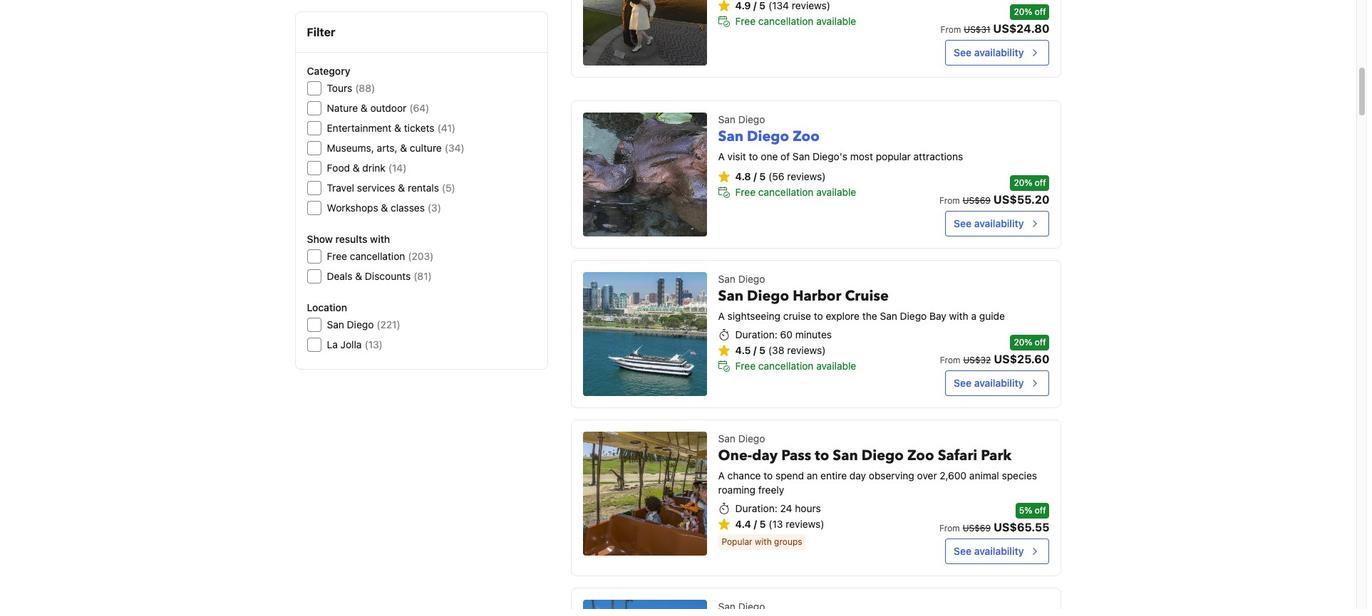 Task type: locate. For each thing, give the bounding box(es) containing it.
1 us$69 from the top
[[963, 195, 991, 206]]

off up the 'us$55.20' on the top right of page
[[1035, 177, 1046, 188]]

availability for san diego harbor cruise
[[975, 377, 1024, 389]]

(13)
[[365, 339, 383, 351]]

1 vertical spatial zoo
[[908, 446, 935, 465]]

see down 5% off from us$69 us$65.55
[[954, 545, 972, 557]]

20% up us$25.60
[[1014, 337, 1033, 348]]

5 left (38
[[759, 344, 766, 356]]

1 vertical spatial reviews)
[[787, 344, 826, 356]]

/ right 4.8
[[754, 170, 757, 182]]

2 vertical spatial free cancellation available
[[736, 360, 857, 372]]

reviews) down of
[[788, 170, 826, 182]]

0 vertical spatial free cancellation available
[[736, 15, 857, 27]]

& left "drink"
[[353, 162, 360, 174]]

workshops & classes (3)
[[327, 202, 441, 214]]

from left us$32
[[940, 355, 961, 366]]

popular
[[876, 150, 911, 162]]

(64)
[[410, 102, 430, 114]]

jolla
[[341, 339, 362, 351]]

1 vertical spatial free cancellation available
[[736, 186, 857, 198]]

from inside 20% off from us$32 us$25.60
[[940, 355, 961, 366]]

diego's
[[813, 150, 848, 162]]

1 vertical spatial 5
[[759, 344, 766, 356]]

2 vertical spatial reviews)
[[786, 518, 825, 530]]

4.5
[[736, 344, 751, 356]]

2 vertical spatial 20%
[[1014, 337, 1033, 348]]

20% inside 20% off from us$32 us$25.60
[[1014, 337, 1033, 348]]

to up freely
[[764, 470, 773, 482]]

freely
[[759, 484, 785, 496]]

minutes
[[796, 328, 832, 341]]

zoo up over
[[908, 446, 935, 465]]

(203)
[[408, 250, 434, 262]]

1 horizontal spatial zoo
[[908, 446, 935, 465]]

1 horizontal spatial with
[[755, 537, 772, 547]]

a up the roaming
[[719, 470, 725, 482]]

5%
[[1020, 505, 1033, 516]]

0 vertical spatial 5
[[760, 170, 766, 182]]

1 vertical spatial with
[[950, 310, 969, 322]]

availability down 20% off from us$69 us$55.20
[[975, 217, 1024, 229]]

free cancellation (203)
[[327, 250, 434, 262]]

1 off from the top
[[1035, 6, 1046, 17]]

2 vertical spatial 5
[[760, 518, 766, 530]]

from inside 5% off from us$69 us$65.55
[[940, 523, 960, 534]]

0 vertical spatial 20%
[[1014, 6, 1033, 17]]

services
[[357, 182, 396, 194]]

(38
[[769, 344, 785, 356]]

2 a from the top
[[719, 310, 725, 322]]

a
[[719, 150, 725, 162], [719, 310, 725, 322], [719, 470, 725, 482]]

duration: for diego
[[736, 328, 778, 341]]

(13
[[769, 518, 783, 530]]

from for san diego zoo
[[940, 195, 960, 206]]

3 off from the top
[[1035, 337, 1046, 348]]

1 vertical spatial day
[[850, 470, 866, 482]]

2 vertical spatial a
[[719, 470, 725, 482]]

guide
[[980, 310, 1005, 322]]

& right deals
[[355, 270, 362, 282]]

0 horizontal spatial zoo
[[793, 127, 820, 146]]

us$69 left the 'us$55.20' on the top right of page
[[963, 195, 991, 206]]

2 vertical spatial /
[[754, 518, 757, 530]]

duration:
[[736, 328, 778, 341], [736, 502, 778, 515]]

& for drink
[[353, 162, 360, 174]]

0 vertical spatial /
[[754, 170, 757, 182]]

a left sightseeing
[[719, 310, 725, 322]]

2 vertical spatial with
[[755, 537, 772, 547]]

off
[[1035, 6, 1046, 17], [1035, 177, 1046, 188], [1035, 337, 1046, 348], [1035, 505, 1046, 516]]

see for san diego zoo
[[954, 217, 972, 229]]

from inside 20% off from us$69 us$55.20
[[940, 195, 960, 206]]

duration: down sightseeing
[[736, 328, 778, 341]]

free cancellation available
[[736, 15, 857, 27], [736, 186, 857, 198], [736, 360, 857, 372]]

available for us$24.80
[[817, 15, 857, 27]]

& down travel services & rentals (5)
[[381, 202, 388, 214]]

2 see availability from the top
[[954, 217, 1024, 229]]

nature & outdoor (64)
[[327, 102, 430, 114]]

off right 5%
[[1035, 505, 1046, 516]]

location
[[307, 302, 347, 314]]

0 vertical spatial us$69
[[963, 195, 991, 206]]

day
[[753, 446, 778, 465], [850, 470, 866, 482]]

3 available from the top
[[817, 360, 857, 372]]

(221)
[[377, 319, 401, 331]]

& down (88)
[[361, 102, 368, 114]]

0 vertical spatial with
[[370, 233, 390, 245]]

show results with
[[307, 233, 390, 245]]

3 a from the top
[[719, 470, 725, 482]]

with up free cancellation (203)
[[370, 233, 390, 245]]

san
[[719, 113, 736, 125], [719, 127, 744, 146], [793, 150, 810, 162], [719, 273, 736, 285], [719, 286, 744, 306], [880, 310, 898, 322], [327, 319, 344, 331], [719, 433, 736, 445], [833, 446, 858, 465]]

1 see availability from the top
[[954, 46, 1024, 58]]

20% for san diego harbor cruise
[[1014, 337, 1033, 348]]

us$69 inside 20% off from us$69 us$55.20
[[963, 195, 991, 206]]

see down us$32
[[954, 377, 972, 389]]

2 off from the top
[[1035, 177, 1046, 188]]

1 horizontal spatial day
[[850, 470, 866, 482]]

outdoor
[[370, 102, 407, 114]]

off inside 5% off from us$69 us$65.55
[[1035, 505, 1046, 516]]

from
[[941, 24, 962, 35], [940, 195, 960, 206], [940, 355, 961, 366], [940, 523, 960, 534]]

with inside san diego san diego harbor cruise a sightseeing cruise to explore the san diego bay with a guide
[[950, 310, 969, 322]]

4 off from the top
[[1035, 505, 1046, 516]]

2 see from the top
[[954, 217, 972, 229]]

2 horizontal spatial with
[[950, 310, 969, 322]]

1 available from the top
[[817, 15, 857, 27]]

1 a from the top
[[719, 150, 725, 162]]

see availability down 5% off from us$69 us$65.55
[[954, 545, 1024, 557]]

3 see availability from the top
[[954, 377, 1024, 389]]

1 / from the top
[[754, 170, 757, 182]]

3 see from the top
[[954, 377, 972, 389]]

5 left (56
[[760, 170, 766, 182]]

reviews) down the "hours"
[[786, 518, 825, 530]]

free cancellation available for us$55.20
[[736, 186, 857, 198]]

2 us$69 from the top
[[963, 523, 991, 534]]

3 availability from the top
[[975, 377, 1024, 389]]

off up us$25.60
[[1035, 337, 1046, 348]]

5 for day
[[760, 518, 766, 530]]

1 see from the top
[[954, 46, 972, 58]]

reviews) for pass
[[786, 518, 825, 530]]

1 duration: from the top
[[736, 328, 778, 341]]

to
[[749, 150, 758, 162], [814, 310, 823, 322], [815, 446, 830, 465], [764, 470, 773, 482]]

food
[[327, 162, 350, 174]]

60
[[781, 328, 793, 341]]

off inside 20% off from us$69 us$55.20
[[1035, 177, 1046, 188]]

sightseeing
[[728, 310, 781, 322]]

3 20% from the top
[[1014, 337, 1033, 348]]

20% up the 'us$55.20' on the top right of page
[[1014, 177, 1033, 188]]

2 free cancellation available from the top
[[736, 186, 857, 198]]

chance
[[728, 470, 761, 482]]

from for san diego harbor cruise
[[940, 355, 961, 366]]

day up chance on the right bottom of page
[[753, 446, 778, 465]]

one
[[761, 150, 778, 162]]

2 availability from the top
[[975, 217, 1024, 229]]

us$69 for one-day pass to san diego zoo safari park
[[963, 523, 991, 534]]

available
[[817, 15, 857, 27], [817, 186, 857, 198], [817, 360, 857, 372]]

day right entire
[[850, 470, 866, 482]]

2 duration: from the top
[[736, 502, 778, 515]]

0 vertical spatial reviews)
[[788, 170, 826, 182]]

see down us$31
[[954, 46, 972, 58]]

1 vertical spatial available
[[817, 186, 857, 198]]

1 vertical spatial duration:
[[736, 502, 778, 515]]

1 vertical spatial us$69
[[963, 523, 991, 534]]

2 vertical spatial available
[[817, 360, 857, 372]]

20% inside 20% off from us$69 us$55.20
[[1014, 177, 1033, 188]]

see down 20% off from us$69 us$55.20
[[954, 217, 972, 229]]

with down (13
[[755, 537, 772, 547]]

uss midway museum ticket image
[[583, 0, 707, 65]]

us$32
[[964, 355, 991, 366]]

&
[[361, 102, 368, 114], [394, 122, 401, 134], [400, 142, 407, 154], [353, 162, 360, 174], [398, 182, 405, 194], [381, 202, 388, 214], [355, 270, 362, 282]]

1 vertical spatial a
[[719, 310, 725, 322]]

from down attractions
[[940, 195, 960, 206]]

5 left (13
[[760, 518, 766, 530]]

duration: for day
[[736, 502, 778, 515]]

0 vertical spatial duration:
[[736, 328, 778, 341]]

duration: up 4.4
[[736, 502, 778, 515]]

a inside the san diego one-day pass to san diego zoo safari park a chance to spend an entire day observing over 2,600 animal species roaming freely
[[719, 470, 725, 482]]

availability
[[975, 46, 1024, 58], [975, 217, 1024, 229], [975, 377, 1024, 389], [975, 545, 1024, 557]]

us$69
[[963, 195, 991, 206], [963, 523, 991, 534]]

reviews) down minutes
[[787, 344, 826, 356]]

availability down us$32
[[975, 377, 1024, 389]]

availability down us$31
[[975, 46, 1024, 58]]

culture
[[410, 142, 442, 154]]

free
[[736, 15, 756, 27], [736, 186, 756, 198], [327, 250, 347, 262], [736, 360, 756, 372]]

zoo
[[793, 127, 820, 146], [908, 446, 935, 465]]

from down 2,600
[[940, 523, 960, 534]]

2,600
[[940, 470, 967, 482]]

0 vertical spatial zoo
[[793, 127, 820, 146]]

4 see from the top
[[954, 545, 972, 557]]

5
[[760, 170, 766, 182], [759, 344, 766, 356], [760, 518, 766, 530]]

/ right 4.5 at the right of page
[[754, 344, 757, 356]]

0 horizontal spatial day
[[753, 446, 778, 465]]

5% off from us$69 us$65.55
[[940, 505, 1050, 534]]

& right arts,
[[400, 142, 407, 154]]

1 vertical spatial 20%
[[1014, 177, 1033, 188]]

see for one-day pass to san diego zoo safari park
[[954, 545, 972, 557]]

a left visit
[[719, 150, 725, 162]]

& up 'museums, arts, & culture (34)'
[[394, 122, 401, 134]]

hop-on, hop-off old town trolley tour image
[[583, 600, 707, 610]]

see availability down us$31
[[954, 46, 1024, 58]]

workshops
[[327, 202, 378, 214]]

2 / from the top
[[754, 344, 757, 356]]

explore
[[826, 310, 860, 322]]

tours
[[327, 82, 352, 94]]

us$25.60
[[994, 353, 1050, 366]]

0 vertical spatial a
[[719, 150, 725, 162]]

us$69 inside 5% off from us$69 us$65.55
[[963, 523, 991, 534]]

zoo inside san diego san diego zoo a visit to one of san diego's most popular attractions
[[793, 127, 820, 146]]

off up us$24.80
[[1035, 6, 1046, 17]]

to left one
[[749, 150, 758, 162]]

1 vertical spatial /
[[754, 344, 757, 356]]

20% inside 20% off from us$31 us$24.80
[[1014, 6, 1033, 17]]

see availability down 20% off from us$69 us$55.20
[[954, 217, 1024, 229]]

to up minutes
[[814, 310, 823, 322]]

/ for day
[[754, 518, 757, 530]]

4 availability from the top
[[975, 545, 1024, 557]]

1 20% from the top
[[1014, 6, 1033, 17]]

tickets
[[404, 122, 435, 134]]

1 free cancellation available from the top
[[736, 15, 857, 27]]

san diego (221)
[[327, 319, 401, 331]]

us$69 left us$65.55
[[963, 523, 991, 534]]

2 available from the top
[[817, 186, 857, 198]]

/ right 4.4
[[754, 518, 757, 530]]

from left us$31
[[941, 24, 962, 35]]

3 / from the top
[[754, 518, 757, 530]]

20%
[[1014, 6, 1033, 17], [1014, 177, 1033, 188], [1014, 337, 1033, 348]]

zoo up diego's
[[793, 127, 820, 146]]

a
[[972, 310, 977, 322]]

4 see availability from the top
[[954, 545, 1024, 557]]

24
[[781, 502, 793, 515]]

see availability down us$32
[[954, 377, 1024, 389]]

food & drink (14)
[[327, 162, 407, 174]]

with left a
[[950, 310, 969, 322]]

with
[[370, 233, 390, 245], [950, 310, 969, 322], [755, 537, 772, 547]]

2 20% from the top
[[1014, 177, 1033, 188]]

availability down 5% off from us$69 us$65.55
[[975, 545, 1024, 557]]

off inside 20% off from us$32 us$25.60
[[1035, 337, 1046, 348]]

20% off from us$32 us$25.60
[[940, 337, 1050, 366]]

20% up us$24.80
[[1014, 6, 1033, 17]]

(88)
[[355, 82, 375, 94]]

0 vertical spatial available
[[817, 15, 857, 27]]

results
[[336, 233, 368, 245]]

us$55.20
[[994, 193, 1050, 206]]



Task type: describe. For each thing, give the bounding box(es) containing it.
us$24.80
[[994, 22, 1050, 35]]

20% off from us$69 us$55.20
[[940, 177, 1050, 206]]

show
[[307, 233, 333, 245]]

(81)
[[414, 270, 432, 282]]

entertainment & tickets (41)
[[327, 122, 456, 134]]

(5)
[[442, 182, 456, 194]]

see availability for one-day pass to san diego zoo safari park
[[954, 545, 1024, 557]]

4.8 / 5 (56 reviews)
[[736, 170, 826, 182]]

4.4
[[736, 518, 752, 530]]

arts,
[[377, 142, 398, 154]]

4.8
[[736, 170, 751, 182]]

& for classes
[[381, 202, 388, 214]]

attractions
[[914, 150, 964, 162]]

hours
[[795, 502, 821, 515]]

zoo inside the san diego one-day pass to san diego zoo safari park a chance to spend an entire day observing over 2,600 animal species roaming freely
[[908, 446, 935, 465]]

bay
[[930, 310, 947, 322]]

available for us$55.20
[[817, 186, 857, 198]]

groups
[[775, 537, 803, 547]]

animal
[[970, 470, 1000, 482]]

& for tickets
[[394, 122, 401, 134]]

san diego zoo image
[[583, 112, 707, 236]]

off for san diego harbor cruise
[[1035, 337, 1046, 348]]

park
[[981, 446, 1012, 465]]

classes
[[391, 202, 425, 214]]

la
[[327, 339, 338, 351]]

spend
[[776, 470, 804, 482]]

to inside san diego san diego harbor cruise a sightseeing cruise to explore the san diego bay with a guide
[[814, 310, 823, 322]]

off inside 20% off from us$31 us$24.80
[[1035, 6, 1046, 17]]

observing
[[869, 470, 915, 482]]

reviews) for harbor
[[787, 344, 826, 356]]

cruise
[[784, 310, 812, 322]]

(41)
[[438, 122, 456, 134]]

5 for diego
[[759, 344, 766, 356]]

off for san diego zoo
[[1035, 177, 1046, 188]]

to up an
[[815, 446, 830, 465]]

most
[[851, 150, 874, 162]]

us$65.55
[[994, 521, 1050, 534]]

(3)
[[428, 202, 441, 214]]

discounts
[[365, 270, 411, 282]]

us$31
[[964, 24, 991, 35]]

drink
[[363, 162, 386, 174]]

travel services & rentals (5)
[[327, 182, 456, 194]]

& for discounts
[[355, 270, 362, 282]]

san diego san diego harbor cruise a sightseeing cruise to explore the san diego bay with a guide
[[719, 273, 1005, 322]]

see availability for san diego harbor cruise
[[954, 377, 1024, 389]]

popular
[[722, 537, 753, 547]]

availability for one-day pass to san diego zoo safari park
[[975, 545, 1024, 557]]

tours (88)
[[327, 82, 375, 94]]

from for one-day pass to san diego zoo safari park
[[940, 523, 960, 534]]

20% for san diego zoo
[[1014, 177, 1033, 188]]

san diego one-day pass to san diego zoo safari park a chance to spend an entire day observing over 2,600 animal species roaming freely
[[719, 433, 1038, 496]]

cruise
[[845, 286, 889, 306]]

free cancellation available for us$24.80
[[736, 15, 857, 27]]

filter
[[307, 26, 336, 39]]

off for one-day pass to san diego zoo safari park
[[1035, 505, 1046, 516]]

& down the (14)
[[398, 182, 405, 194]]

visit
[[728, 150, 747, 162]]

0 horizontal spatial with
[[370, 233, 390, 245]]

pass
[[782, 446, 812, 465]]

duration: 24 hours
[[736, 502, 821, 515]]

roaming
[[719, 484, 756, 496]]

to inside san diego san diego zoo a visit to one of san diego's most popular attractions
[[749, 150, 758, 162]]

travel
[[327, 182, 354, 194]]

safari
[[938, 446, 978, 465]]

the
[[863, 310, 878, 322]]

/ for diego
[[754, 344, 757, 356]]

deals & discounts (81)
[[327, 270, 432, 282]]

1 availability from the top
[[975, 46, 1024, 58]]

(56
[[769, 170, 785, 182]]

a inside san diego san diego harbor cruise a sightseeing cruise to explore the san diego bay with a guide
[[719, 310, 725, 322]]

us$69 for san diego zoo
[[963, 195, 991, 206]]

4.5 / 5 (38 reviews)
[[736, 344, 826, 356]]

rentals
[[408, 182, 439, 194]]

an
[[807, 470, 818, 482]]

(14)
[[389, 162, 407, 174]]

la jolla (13)
[[327, 339, 383, 351]]

harbor
[[793, 286, 842, 306]]

entertainment
[[327, 122, 392, 134]]

over
[[918, 470, 938, 482]]

one-
[[719, 446, 753, 465]]

museums, arts, & culture (34)
[[327, 142, 465, 154]]

deals
[[327, 270, 353, 282]]

see for san diego harbor cruise
[[954, 377, 972, 389]]

& for outdoor
[[361, 102, 368, 114]]

see availability for san diego zoo
[[954, 217, 1024, 229]]

museums,
[[327, 142, 374, 154]]

availability for san diego zoo
[[975, 217, 1024, 229]]

popular with groups
[[722, 537, 803, 547]]

3 free cancellation available from the top
[[736, 360, 857, 372]]

20% off from us$31 us$24.80
[[941, 6, 1050, 35]]

4.4 / 5 (13 reviews)
[[736, 518, 825, 530]]

one-day pass to san diego zoo safari park image
[[583, 432, 707, 556]]

from inside 20% off from us$31 us$24.80
[[941, 24, 962, 35]]

category
[[307, 65, 350, 77]]

(34)
[[445, 142, 465, 154]]

san diego san diego zoo a visit to one of san diego's most popular attractions
[[719, 113, 964, 162]]

of
[[781, 150, 790, 162]]

0 vertical spatial day
[[753, 446, 778, 465]]

a inside san diego san diego zoo a visit to one of san diego's most popular attractions
[[719, 150, 725, 162]]

san diego harbor cruise image
[[583, 272, 707, 396]]

duration: 60 minutes
[[736, 328, 832, 341]]



Task type: vqa. For each thing, say whether or not it's contained in the screenshot.


